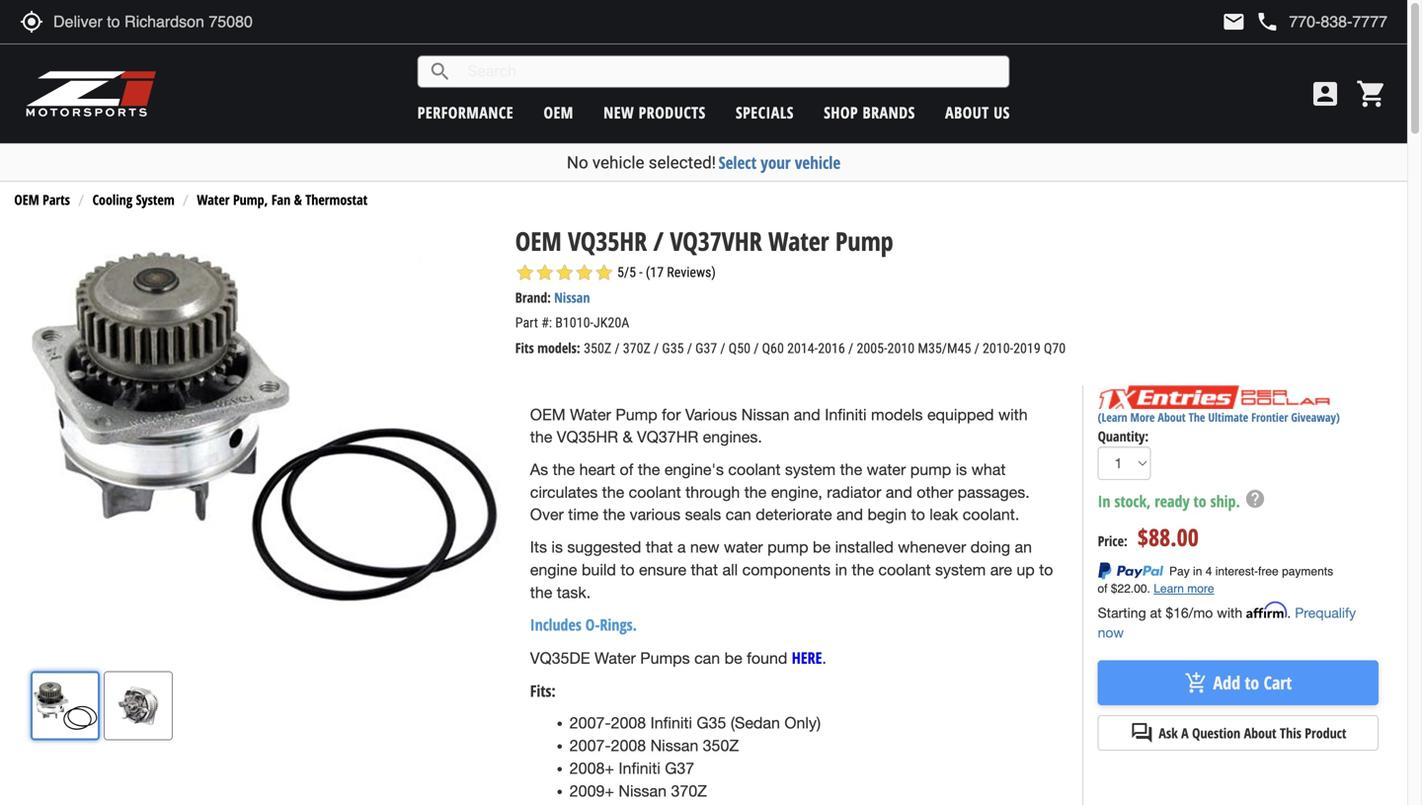 Task type: vqa. For each thing, say whether or not it's contained in the screenshot.
3rd 2023 from the bottom of the page
no



Task type: describe. For each thing, give the bounding box(es) containing it.
question_answer ask a question about this product
[[1131, 721, 1347, 745]]

ready
[[1155, 490, 1190, 512]]

giveaway)
[[1292, 409, 1341, 426]]

are
[[991, 561, 1013, 579]]

vq35hr inside oem vq35hr / vq37vhr water pump star star star star star 5/5 - (17 reviews) brand: nissan part #: b1010-jk20a fits models: 350z / 370z / g35 / g37 / q50 / q60 2014-2016 / 2005-2010 m35/m45 / 2010-2019 q70
[[568, 223, 647, 258]]

water pump, fan & thermostat link
[[197, 190, 368, 209]]

coolant inside the its is suggested that a new water pump be installed whenever doing an engine build to ensure that all components in the coolant system are up to the task.
[[879, 561, 931, 579]]

add_shopping_cart
[[1185, 671, 1209, 695]]

products
[[639, 102, 706, 123]]

of
[[620, 460, 634, 479]]

water inside vq35de water pumps can be found here .
[[595, 649, 636, 667]]

new products
[[604, 102, 706, 123]]

affirm
[[1247, 602, 1288, 619]]

brand:
[[516, 288, 551, 307]]

help
[[1245, 488, 1267, 510]]

task.
[[557, 583, 591, 602]]

2005-
[[857, 341, 888, 357]]

g37 inside oem vq35hr / vq37vhr water pump star star star star star 5/5 - (17 reviews) brand: nissan part #: b1010-jk20a fits models: 350z / 370z / g35 / g37 / q50 / q60 2014-2016 / 2005-2010 m35/m45 / 2010-2019 q70
[[696, 341, 718, 357]]

prequalify
[[1296, 604, 1357, 621]]

question
[[1193, 724, 1241, 743]]

370z inside 2007-2008 infiniti g35 (sedan only) 2007-2008 nissan 350z 2008+ infiniti g37 2009+ nissan 370z
[[671, 782, 707, 800]]

selected!
[[649, 153, 716, 172]]

its
[[530, 538, 547, 556]]

b1010-
[[556, 315, 594, 331]]

2016
[[818, 341, 846, 357]]

nissan right 2009+
[[619, 782, 667, 800]]

nissan link
[[554, 288, 590, 307]]

g37 inside 2007-2008 infiniti g35 (sedan only) 2007-2008 nissan 350z 2008+ infiniti g37 2009+ nissan 370z
[[665, 759, 695, 777]]

with inside the oem water pump for various nissan and infiniti models equipped with the vq35hr & vq37hr engines.
[[999, 405, 1028, 424]]

1 horizontal spatial that
[[691, 561, 718, 579]]

ensure
[[639, 561, 687, 579]]

installed
[[835, 538, 894, 556]]

more
[[1131, 409, 1155, 426]]

for
[[662, 405, 681, 424]]

g35 inside 2007-2008 infiniti g35 (sedan only) 2007-2008 nissan 350z 2008+ infiniti g37 2009+ nissan 370z
[[697, 714, 727, 732]]

oem up no at the top
[[544, 102, 574, 123]]

water inside oem vq35hr / vq37vhr water pump star star star star star 5/5 - (17 reviews) brand: nissan part #: b1010-jk20a fits models: 350z / 370z / g35 / g37 / q50 / q60 2014-2016 / 2005-2010 m35/m45 / 2010-2019 q70
[[769, 223, 829, 258]]

your
[[761, 151, 791, 174]]

add_shopping_cart add to cart
[[1185, 671, 1293, 695]]

z1 motorsports logo image
[[25, 69, 158, 119]]

2010
[[888, 341, 915, 357]]

fits
[[516, 339, 534, 357]]

engines.
[[703, 428, 763, 446]]

starting at $16 /mo with affirm .
[[1098, 602, 1296, 621]]

the up radiator
[[840, 460, 863, 479]]

build
[[582, 561, 616, 579]]

ship.
[[1211, 490, 1241, 512]]

infiniti inside the oem water pump for various nissan and infiniti models equipped with the vq35hr & vq37hr engines.
[[825, 405, 867, 424]]

nissan down pumps
[[651, 737, 699, 755]]

through
[[686, 483, 740, 501]]

oem parts
[[14, 190, 70, 209]]

water inside the its is suggested that a new water pump be installed whenever doing an engine build to ensure that all components in the coolant system are up to the task.
[[724, 538, 763, 556]]

fan
[[272, 190, 291, 209]]

/mo
[[1189, 604, 1214, 621]]

add
[[1214, 671, 1241, 695]]

shop brands link
[[824, 102, 916, 123]]

the left engine,
[[745, 483, 767, 501]]

phone
[[1256, 10, 1280, 34]]

oem water pump for various nissan and infiniti models equipped with the vq35hr & vq37hr engines.
[[530, 405, 1028, 446]]

models:
[[538, 339, 581, 357]]

heart
[[580, 460, 616, 479]]

5/5 -
[[618, 264, 643, 281]]

shop
[[824, 102, 859, 123]]

cooling system
[[92, 190, 175, 209]]

2 vertical spatial infiniti
[[619, 759, 661, 777]]

(learn more about the ultimate frontier giveaway) link
[[1098, 409, 1341, 426]]

m35/m45
[[918, 341, 972, 357]]

stock,
[[1115, 490, 1151, 512]]

system inside the its is suggested that a new water pump be installed whenever doing an engine build to ensure that all components in the coolant system are up to the task.
[[936, 561, 986, 579]]

mail phone
[[1223, 10, 1280, 34]]

account_box
[[1310, 78, 1342, 110]]

oem vq35hr / vq37vhr water pump star star star star star 5/5 - (17 reviews) brand: nissan part #: b1010-jk20a fits models: 350z / 370z / g35 / g37 / q50 / q60 2014-2016 / 2005-2010 m35/m45 / 2010-2019 q70
[[516, 223, 1066, 357]]

2007-2008 infiniti g35 (sedan only) 2007-2008 nissan 350z 2008+ infiniti g37 2009+ nissan 370z
[[570, 714, 821, 800]]

shop brands
[[824, 102, 916, 123]]

be inside vq35de water pumps can be found here .
[[725, 649, 743, 667]]

system
[[136, 190, 175, 209]]

1 star from the left
[[516, 263, 535, 283]]

oem for water
[[530, 405, 566, 424]]

ultimate
[[1209, 409, 1249, 426]]

question_answer
[[1131, 721, 1154, 745]]

engine
[[530, 561, 578, 579]]

1 vertical spatial and
[[886, 483, 913, 501]]

new products link
[[604, 102, 706, 123]]

begin
[[868, 506, 907, 524]]

leak
[[930, 506, 959, 524]]

water inside the oem water pump for various nissan and infiniti models equipped with the vq35hr & vq37hr engines.
[[570, 405, 611, 424]]

1 2008 from the top
[[611, 714, 646, 732]]

other
[[917, 483, 954, 501]]

& inside the oem water pump for various nissan and infiniti models equipped with the vq35hr & vq37hr engines.
[[623, 428, 633, 446]]

vq37hr
[[637, 428, 699, 446]]

(sedan
[[731, 714, 780, 732]]

vq35hr inside the oem water pump for various nissan and infiniti models equipped with the vq35hr & vq37hr engines.
[[557, 428, 619, 446]]

circulates
[[530, 483, 598, 501]]

can inside vq35de water pumps can be found here .
[[695, 649, 720, 667]]

0 vertical spatial that
[[646, 538, 673, 556]]

frontier
[[1252, 409, 1289, 426]]

nissan inside oem vq35hr / vq37vhr water pump star star star star star 5/5 - (17 reviews) brand: nissan part #: b1010-jk20a fits models: 350z / 370z / g35 / g37 / q50 / q60 2014-2016 / 2005-2010 m35/m45 / 2010-2019 q70
[[554, 288, 590, 307]]

us
[[994, 102, 1010, 123]]

deteriorate
[[756, 506, 833, 524]]

and inside the oem water pump for various nissan and infiniti models equipped with the vq35hr & vq37hr engines.
[[794, 405, 821, 424]]

the right in
[[852, 561, 874, 579]]

vq35de
[[530, 649, 590, 667]]

over
[[530, 506, 564, 524]]

shopping_cart
[[1357, 78, 1388, 110]]



Task type: locate. For each thing, give the bounding box(es) containing it.
2 star from the left
[[535, 263, 555, 283]]

2 2008 from the top
[[611, 737, 646, 755]]

1 vertical spatial 2007-
[[570, 737, 611, 755]]

oem parts link
[[14, 190, 70, 209]]

(learn
[[1098, 409, 1128, 426]]

seals
[[685, 506, 722, 524]]

new right a
[[691, 538, 720, 556]]

pump inside oem vq35hr / vq37vhr water pump star star star star star 5/5 - (17 reviews) brand: nissan part #: b1010-jk20a fits models: 350z / 370z / g35 / g37 / q50 / q60 2014-2016 / 2005-2010 m35/m45 / 2010-2019 q70
[[836, 223, 894, 258]]

vehicle inside no vehicle selected! select your vehicle
[[593, 153, 645, 172]]

as
[[530, 460, 549, 479]]

ask
[[1159, 724, 1178, 743]]

is inside the its is suggested that a new water pump be installed whenever doing an engine build to ensure that all components in the coolant system are up to the task.
[[552, 538, 563, 556]]

can inside as the heart of the engine's coolant system the water pump is what circulates the coolant through the engine, radiator and other passages. over time the various seals can deteriorate and begin to leak coolant.
[[726, 506, 752, 524]]

to left ship.
[[1194, 490, 1207, 512]]

0 horizontal spatial system
[[785, 460, 836, 479]]

can down 'through'
[[726, 506, 752, 524]]

. inside starting at $16 /mo with affirm .
[[1288, 604, 1292, 621]]

vq35de water pumps can be found here .
[[530, 647, 827, 668]]

oem for parts
[[14, 190, 39, 209]]

nissan inside the oem water pump for various nissan and infiniti models equipped with the vq35hr & vq37hr engines.
[[742, 405, 790, 424]]

1 vertical spatial system
[[936, 561, 986, 579]]

q60
[[762, 341, 784, 357]]

the up circulates
[[553, 460, 575, 479]]

coolant.
[[963, 506, 1020, 524]]

0 horizontal spatial 370z
[[623, 341, 651, 357]]

350z inside 2007-2008 infiniti g35 (sedan only) 2007-2008 nissan 350z 2008+ infiniti g37 2009+ nissan 370z
[[703, 737, 739, 755]]

5 star from the left
[[595, 263, 614, 283]]

coolant down the engines.
[[729, 460, 781, 479]]

infiniti down pumps
[[651, 714, 693, 732]]

that left all
[[691, 561, 718, 579]]

1 vertical spatial can
[[695, 649, 720, 667]]

jk20a
[[594, 315, 630, 331]]

0 horizontal spatial that
[[646, 538, 673, 556]]

be left the found
[[725, 649, 743, 667]]

1 horizontal spatial and
[[837, 506, 864, 524]]

system up engine,
[[785, 460, 836, 479]]

coolant up various on the bottom of the page
[[629, 483, 681, 501]]

g35 left the (sedan
[[697, 714, 727, 732]]

what
[[972, 460, 1006, 479]]

Search search field
[[452, 56, 1010, 87]]

350z down jk20a
[[584, 341, 612, 357]]

about left "us"
[[946, 102, 990, 123]]

the right time
[[603, 506, 626, 524]]

to right build
[[621, 561, 635, 579]]

2 vertical spatial and
[[837, 506, 864, 524]]

0 horizontal spatial .
[[823, 649, 827, 667]]

/
[[654, 223, 664, 258], [615, 341, 620, 357], [654, 341, 659, 357], [687, 341, 693, 357], [721, 341, 726, 357], [754, 341, 759, 357], [849, 341, 854, 357], [975, 341, 980, 357]]

doing
[[971, 538, 1011, 556]]

q70
[[1044, 341, 1066, 357]]

1 horizontal spatial 370z
[[671, 782, 707, 800]]

0 vertical spatial 350z
[[584, 341, 612, 357]]

1 horizontal spatial 350z
[[703, 737, 739, 755]]

2 vertical spatial coolant
[[879, 561, 931, 579]]

about left this
[[1245, 724, 1277, 743]]

1 horizontal spatial be
[[813, 538, 831, 556]]

the down engine
[[530, 583, 553, 602]]

now
[[1098, 624, 1124, 641]]

water pump, fan & thermostat
[[197, 190, 368, 209]]

0 vertical spatial about
[[946, 102, 990, 123]]

1 horizontal spatial coolant
[[729, 460, 781, 479]]

oem link
[[544, 102, 574, 123]]

oem up as on the left
[[530, 405, 566, 424]]

g37 right 2008+
[[665, 759, 695, 777]]

0 horizontal spatial g35
[[662, 341, 684, 357]]

1 2007- from the top
[[570, 714, 611, 732]]

0 horizontal spatial new
[[604, 102, 634, 123]]

only)
[[785, 714, 821, 732]]

new left products
[[604, 102, 634, 123]]

0 vertical spatial water
[[867, 460, 906, 479]]

an
[[1015, 538, 1033, 556]]

quantity:
[[1098, 427, 1149, 445]]

passages.
[[958, 483, 1030, 501]]

1 vertical spatial about
[[1158, 409, 1186, 426]]

1 horizontal spatial with
[[1217, 604, 1243, 621]]

1 horizontal spatial g35
[[697, 714, 727, 732]]

0 vertical spatial new
[[604, 102, 634, 123]]

pump,
[[233, 190, 268, 209]]

0 vertical spatial be
[[813, 538, 831, 556]]

oem inside the oem water pump for various nissan and infiniti models equipped with the vq35hr & vq37hr engines.
[[530, 405, 566, 424]]

oem left parts
[[14, 190, 39, 209]]

select
[[719, 151, 757, 174]]

includes o-rings.
[[530, 614, 637, 635]]

2 2007- from the top
[[570, 737, 611, 755]]

1 vertical spatial pump
[[616, 405, 658, 424]]

pump inside the oem water pump for various nissan and infiniti models equipped with the vq35hr & vq37hr engines.
[[616, 405, 658, 424]]

oem inside oem vq35hr / vq37vhr water pump star star star star star 5/5 - (17 reviews) brand: nissan part #: b1010-jk20a fits models: 350z / 370z / g35 / g37 / q50 / q60 2014-2016 / 2005-2010 m35/m45 / 2010-2019 q70
[[516, 223, 562, 258]]

1 horizontal spatial g37
[[696, 341, 718, 357]]

. right the found
[[823, 649, 827, 667]]

be inside the its is suggested that a new water pump be installed whenever doing an engine build to ensure that all components in the coolant system are up to the task.
[[813, 538, 831, 556]]

all
[[723, 561, 738, 579]]

2009+
[[570, 782, 615, 800]]

g35 inside oem vq35hr / vq37vhr water pump star star star star star 5/5 - (17 reviews) brand: nissan part #: b1010-jk20a fits models: 350z / 370z / g35 / g37 / q50 / q60 2014-2016 / 2005-2010 m35/m45 / 2010-2019 q70
[[662, 341, 684, 357]]

to
[[1194, 490, 1207, 512], [912, 506, 926, 524], [621, 561, 635, 579], [1040, 561, 1054, 579], [1245, 671, 1260, 695]]

with right /mo on the right bottom
[[1217, 604, 1243, 621]]

0 horizontal spatial pump
[[616, 405, 658, 424]]

1 vertical spatial 350z
[[703, 737, 739, 755]]

that left a
[[646, 538, 673, 556]]

components
[[743, 561, 831, 579]]

the up as on the left
[[530, 428, 553, 446]]

prequalify now link
[[1098, 604, 1357, 641]]

0 horizontal spatial is
[[552, 538, 563, 556]]

brands
[[863, 102, 916, 123]]

water up radiator
[[867, 460, 906, 479]]

0 vertical spatial .
[[1288, 604, 1292, 621]]

price:
[[1098, 531, 1128, 550]]

0 horizontal spatial vehicle
[[593, 153, 645, 172]]

370z down jk20a
[[623, 341, 651, 357]]

water up all
[[724, 538, 763, 556]]

performance
[[418, 102, 514, 123]]

2008
[[611, 714, 646, 732], [611, 737, 646, 755]]

pump inside the its is suggested that a new water pump be installed whenever doing an engine build to ensure that all components in the coolant system are up to the task.
[[768, 538, 809, 556]]

1 vertical spatial new
[[691, 538, 720, 556]]

to right up
[[1040, 561, 1054, 579]]

. left prequalify
[[1288, 604, 1292, 621]]

product
[[1305, 724, 1347, 743]]

1 vertical spatial that
[[691, 561, 718, 579]]

.
[[1288, 604, 1292, 621], [823, 649, 827, 667]]

water down select your vehicle link
[[769, 223, 829, 258]]

water
[[867, 460, 906, 479], [724, 538, 763, 556]]

nissan up the engines.
[[742, 405, 790, 424]]

be
[[813, 538, 831, 556], [725, 649, 743, 667]]

1 vertical spatial .
[[823, 649, 827, 667]]

no vehicle selected! select your vehicle
[[567, 151, 841, 174]]

0 vertical spatial g37
[[696, 341, 718, 357]]

0 horizontal spatial coolant
[[629, 483, 681, 501]]

about us
[[946, 102, 1010, 123]]

2 horizontal spatial and
[[886, 483, 913, 501]]

1 vertical spatial is
[[552, 538, 563, 556]]

1 horizontal spatial pump
[[836, 223, 894, 258]]

1 horizontal spatial new
[[691, 538, 720, 556]]

infiniti
[[825, 405, 867, 424], [651, 714, 693, 732], [619, 759, 661, 777]]

1 vertical spatial &
[[623, 428, 633, 446]]

0 vertical spatial with
[[999, 405, 1028, 424]]

. inside vq35de water pumps can be found here .
[[823, 649, 827, 667]]

about us link
[[946, 102, 1010, 123]]

vq35hr up heart on the left
[[557, 428, 619, 446]]

about
[[946, 102, 990, 123], [1158, 409, 1186, 426], [1245, 724, 1277, 743]]

2 horizontal spatial coolant
[[879, 561, 931, 579]]

0 vertical spatial 2007-
[[570, 714, 611, 732]]

2014-
[[788, 341, 818, 357]]

1 horizontal spatial about
[[1158, 409, 1186, 426]]

here
[[792, 647, 823, 668]]

1 vertical spatial vq35hr
[[557, 428, 619, 446]]

about inside question_answer ask a question about this product
[[1245, 724, 1277, 743]]

starting
[[1098, 604, 1147, 621]]

1 horizontal spatial can
[[726, 506, 752, 524]]

1 vertical spatial 2008
[[611, 737, 646, 755]]

vehicle right no at the top
[[593, 153, 645, 172]]

1 horizontal spatial vehicle
[[795, 151, 841, 174]]

coolant down whenever
[[879, 561, 931, 579]]

0 vertical spatial 370z
[[623, 341, 651, 357]]

water left pump,
[[197, 190, 230, 209]]

found
[[747, 649, 788, 667]]

is right the its
[[552, 538, 563, 556]]

350z down the (sedan
[[703, 737, 739, 755]]

new inside the its is suggested that a new water pump be installed whenever doing an engine build to ensure that all components in the coolant system are up to the task.
[[691, 538, 720, 556]]

& up of
[[623, 428, 633, 446]]

1 vertical spatial coolant
[[629, 483, 681, 501]]

0 vertical spatial is
[[956, 460, 968, 479]]

pump inside as the heart of the engine's coolant system the water pump is what circulates the coolant through the engine, radiator and other passages. over time the various seals can deteriorate and begin to leak coolant.
[[911, 460, 952, 479]]

0 horizontal spatial water
[[724, 538, 763, 556]]

0 horizontal spatial g37
[[665, 759, 695, 777]]

2008+
[[570, 759, 615, 777]]

oem for vq35hr
[[516, 223, 562, 258]]

370z right 2009+
[[671, 782, 707, 800]]

with right the equipped
[[999, 405, 1028, 424]]

the right of
[[638, 460, 660, 479]]

0 vertical spatial &
[[294, 190, 302, 209]]

to inside as the heart of the engine's coolant system the water pump is what circulates the coolant through the engine, radiator and other passages. over time the various seals can deteriorate and begin to leak coolant.
[[912, 506, 926, 524]]

whenever
[[898, 538, 967, 556]]

specials
[[736, 102, 794, 123]]

pump up other
[[911, 460, 952, 479]]

#:
[[542, 315, 552, 331]]

0 vertical spatial vq35hr
[[568, 223, 647, 258]]

1 vertical spatial 370z
[[671, 782, 707, 800]]

1 horizontal spatial water
[[867, 460, 906, 479]]

350z inside oem vq35hr / vq37vhr water pump star star star star star 5/5 - (17 reviews) brand: nissan part #: b1010-jk20a fits models: 350z / 370z / g35 / g37 / q50 / q60 2014-2016 / 2005-2010 m35/m45 / 2010-2019 q70
[[584, 341, 612, 357]]

to inside in stock, ready to ship. help
[[1194, 490, 1207, 512]]

and up 'begin' on the right bottom of the page
[[886, 483, 913, 501]]

star
[[516, 263, 535, 283], [535, 263, 555, 283], [555, 263, 575, 283], [575, 263, 595, 283], [595, 263, 614, 283]]

1 vertical spatial g35
[[697, 714, 727, 732]]

0 horizontal spatial and
[[794, 405, 821, 424]]

is inside as the heart of the engine's coolant system the water pump is what circulates the coolant through the engine, radiator and other passages. over time the various seals can deteriorate and begin to leak coolant.
[[956, 460, 968, 479]]

pump up components
[[768, 538, 809, 556]]

vq35hr
[[568, 223, 647, 258], [557, 428, 619, 446]]

2 horizontal spatial about
[[1245, 724, 1277, 743]]

0 horizontal spatial be
[[725, 649, 743, 667]]

0 horizontal spatial &
[[294, 190, 302, 209]]

g35 up for on the bottom left
[[662, 341, 684, 357]]

account_box link
[[1305, 78, 1347, 110]]

1 horizontal spatial .
[[1288, 604, 1292, 621]]

system down whenever
[[936, 561, 986, 579]]

1 vertical spatial infiniti
[[651, 714, 693, 732]]

1 vertical spatial with
[[1217, 604, 1243, 621]]

pumps
[[640, 649, 690, 667]]

0 horizontal spatial 350z
[[584, 341, 612, 357]]

3 star from the left
[[555, 263, 575, 283]]

1 horizontal spatial &
[[623, 428, 633, 446]]

parts
[[43, 190, 70, 209]]

0 vertical spatial coolant
[[729, 460, 781, 479]]

about left the the at the bottom right
[[1158, 409, 1186, 426]]

a
[[1182, 724, 1189, 743]]

0 vertical spatial pump
[[836, 223, 894, 258]]

1 horizontal spatial system
[[936, 561, 986, 579]]

to right add
[[1245, 671, 1260, 695]]

oem
[[544, 102, 574, 123], [14, 190, 39, 209], [516, 223, 562, 258], [530, 405, 566, 424]]

0 vertical spatial pump
[[911, 460, 952, 479]]

& right fan
[[294, 190, 302, 209]]

nissan up the b1010-
[[554, 288, 590, 307]]

0 vertical spatial infiniti
[[825, 405, 867, 424]]

is left what
[[956, 460, 968, 479]]

0 vertical spatial can
[[726, 506, 752, 524]]

infiniti right 2008+
[[619, 759, 661, 777]]

a
[[678, 538, 686, 556]]

0 vertical spatial 2008
[[611, 714, 646, 732]]

water down rings.
[[595, 649, 636, 667]]

vq35hr up '5/5 -'
[[568, 223, 647, 258]]

$16
[[1166, 604, 1189, 621]]

to left leak
[[912, 506, 926, 524]]

system inside as the heart of the engine's coolant system the water pump is what circulates the coolant through the engine, radiator and other passages. over time the various seals can deteriorate and begin to leak coolant.
[[785, 460, 836, 479]]

water up heart on the left
[[570, 405, 611, 424]]

0 horizontal spatial can
[[695, 649, 720, 667]]

0 vertical spatial system
[[785, 460, 836, 479]]

0 vertical spatial and
[[794, 405, 821, 424]]

0 vertical spatial g35
[[662, 341, 684, 357]]

1 vertical spatial be
[[725, 649, 743, 667]]

vq37vhr
[[670, 223, 762, 258]]

(learn more about the ultimate frontier giveaway)
[[1098, 409, 1341, 426]]

infiniti left models
[[825, 405, 867, 424]]

the inside the oem water pump for various nissan and infiniti models equipped with the vq35hr & vq37hr engines.
[[530, 428, 553, 446]]

the
[[1189, 409, 1206, 426]]

1 vertical spatial pump
[[768, 538, 809, 556]]

with inside starting at $16 /mo with affirm .
[[1217, 604, 1243, 621]]

0 horizontal spatial pump
[[768, 538, 809, 556]]

2 vertical spatial about
[[1245, 724, 1277, 743]]

1 horizontal spatial pump
[[911, 460, 952, 479]]

oem up brand:
[[516, 223, 562, 258]]

various
[[630, 506, 681, 524]]

1 vertical spatial water
[[724, 538, 763, 556]]

the down of
[[602, 483, 625, 501]]

water inside as the heart of the engine's coolant system the water pump is what circulates the coolant through the engine, radiator and other passages. over time the various seals can deteriorate and begin to leak coolant.
[[867, 460, 906, 479]]

as the heart of the engine's coolant system the water pump is what circulates the coolant through the engine, radiator and other passages. over time the various seals can deteriorate and begin to leak coolant.
[[530, 460, 1035, 524]]

can right pumps
[[695, 649, 720, 667]]

phone link
[[1256, 10, 1388, 34]]

new
[[604, 102, 634, 123], [691, 538, 720, 556]]

1 horizontal spatial is
[[956, 460, 968, 479]]

search
[[429, 60, 452, 83]]

be up components
[[813, 538, 831, 556]]

0 horizontal spatial about
[[946, 102, 990, 123]]

vehicle right your
[[795, 151, 841, 174]]

g37 left q50
[[696, 341, 718, 357]]

in
[[836, 561, 848, 579]]

4 star from the left
[[575, 263, 595, 283]]

no
[[567, 153, 589, 172]]

up
[[1017, 561, 1035, 579]]

&
[[294, 190, 302, 209], [623, 428, 633, 446]]

0 horizontal spatial with
[[999, 405, 1028, 424]]

and down 2014-
[[794, 405, 821, 424]]

and down radiator
[[837, 506, 864, 524]]

370z inside oem vq35hr / vq37vhr water pump star star star star star 5/5 - (17 reviews) brand: nissan part #: b1010-jk20a fits models: 350z / 370z / g35 / g37 / q50 / q60 2014-2016 / 2005-2010 m35/m45 / 2010-2019 q70
[[623, 341, 651, 357]]

1 vertical spatial g37
[[665, 759, 695, 777]]



